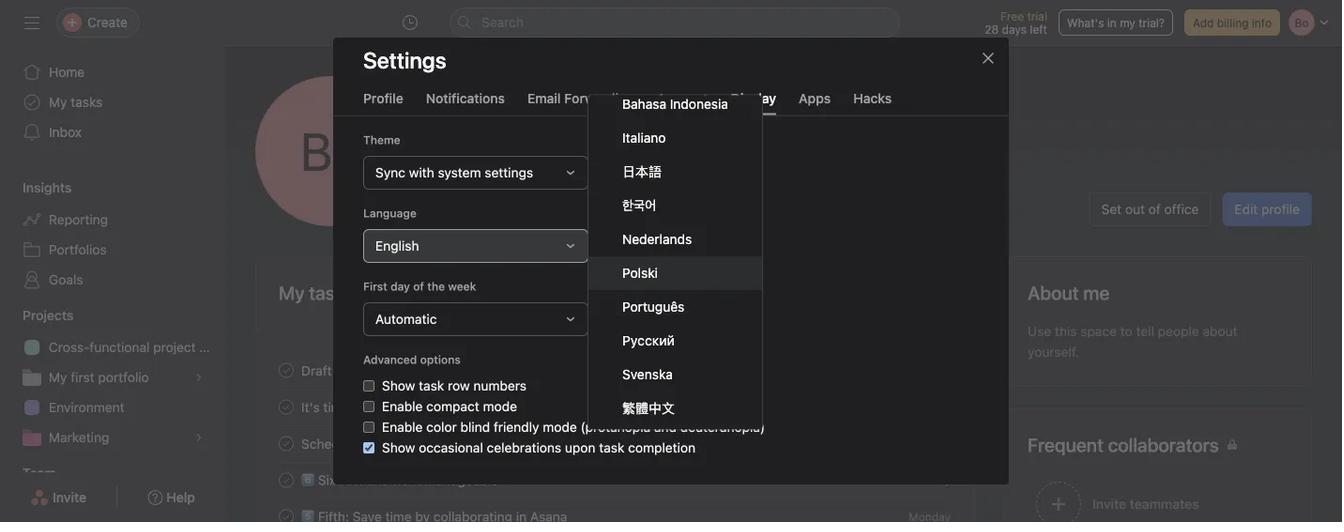 Task type: vqa. For each thing, say whether or not it's contained in the screenshot.
日本語
yes



Task type: locate. For each thing, give the bounding box(es) containing it.
about
[[1204, 324, 1238, 339]]

completed image for schedule
[[275, 432, 298, 455]]

0 vertical spatial completed image
[[275, 396, 298, 418]]

hacks
[[854, 90, 892, 106]]

settings
[[363, 47, 447, 73]]

to inside use this space to tell people about yourself.
[[1121, 324, 1133, 339]]

project left plan
[[153, 340, 196, 355]]

0 vertical spatial completed checkbox
[[275, 432, 298, 455]]

completed checkbox for it's
[[275, 396, 298, 418]]

2 show from the top
[[382, 440, 415, 455]]

free trial 28 days left
[[985, 9, 1048, 36]]

set out of office
[[1102, 201, 1200, 217]]

automatic
[[376, 311, 437, 326]]

svenska link
[[589, 358, 763, 391]]

completed checkbox left schedule
[[275, 432, 298, 455]]

task up the your
[[419, 378, 445, 393]]

to left tell
[[1121, 324, 1133, 339]]

email forwarding
[[528, 90, 635, 106]]

plan
[[200, 340, 225, 355]]

1 horizontal spatial time
[[540, 163, 567, 178]]

add billing info
[[1194, 16, 1273, 29]]

1 vertical spatial time
[[324, 399, 350, 415]]

day
[[391, 279, 410, 293]]

and
[[655, 419, 677, 434]]

0 horizontal spatial task
[[419, 378, 445, 393]]

1 vertical spatial completed image
[[275, 432, 298, 455]]

with
[[409, 164, 435, 180]]

polski link
[[589, 256, 763, 290]]

1 vertical spatial my
[[49, 370, 67, 385]]

28
[[985, 23, 999, 36]]

b0bth3builder2k23@gmail.com link
[[597, 161, 788, 181]]

automatic button
[[363, 302, 589, 336]]

of left the
[[413, 279, 424, 293]]

time right local on the top left of page
[[540, 163, 567, 178]]

projects element
[[0, 299, 225, 456]]

occasional
[[419, 440, 484, 455]]

display
[[731, 90, 777, 106]]

2 completed checkbox from the top
[[275, 469, 298, 492]]

global element
[[0, 46, 225, 159]]

enable compact mode
[[382, 398, 518, 414]]

Completed checkbox
[[275, 359, 298, 382], [275, 396, 298, 418], [275, 506, 298, 522]]

1 vertical spatial completed image
[[275, 469, 298, 492]]

0 vertical spatial enable
[[382, 398, 423, 414]]

completed checkbox left 6️⃣
[[275, 469, 298, 492]]

make
[[356, 472, 388, 488]]

italiano link
[[589, 121, 763, 155]]

completed image
[[275, 396, 298, 418], [275, 432, 298, 455], [275, 506, 298, 522]]

1 horizontal spatial of
[[1149, 201, 1162, 217]]

kickoff
[[361, 436, 402, 452]]

celebrations
[[487, 440, 562, 455]]

notifications button
[[426, 90, 505, 115]]

1 vertical spatial project
[[336, 363, 378, 378]]

invite
[[53, 490, 87, 505]]

completed image for it's
[[275, 396, 298, 418]]

show for show occasional celebrations upon task completion
[[382, 440, 415, 455]]

日本語 link
[[589, 155, 763, 189]]

time right it's
[[324, 399, 350, 415]]

enable right enable compact mode 'option'
[[382, 398, 423, 414]]

schedule kickoff meeting
[[301, 436, 455, 452]]

0 vertical spatial of
[[1149, 201, 1162, 217]]

enable for enable compact mode
[[382, 398, 423, 414]]

0 horizontal spatial of
[[413, 279, 424, 293]]

profile button
[[363, 90, 404, 115]]

set out of office button
[[1090, 193, 1212, 226]]

my left tasks
[[49, 94, 67, 110]]

to up "enable color blind friendly mode (protanopia and deuteranopia)" checkbox
[[354, 399, 366, 415]]

days
[[1003, 23, 1027, 36]]

of right out
[[1149, 201, 1162, 217]]

show task row numbers
[[382, 378, 527, 393]]

2 vertical spatial completed image
[[275, 506, 298, 522]]

1 horizontal spatial project
[[336, 363, 378, 378]]

1 vertical spatial enable
[[382, 419, 423, 434]]

0 horizontal spatial to
[[354, 399, 366, 415]]

show right show occasional celebrations upon task completion option
[[382, 440, 415, 455]]

english
[[376, 238, 419, 253]]

language
[[363, 206, 417, 219]]

1 horizontal spatial mode
[[543, 419, 577, 434]]

Completed checkbox
[[275, 432, 298, 455], [275, 469, 298, 492]]

1 completed checkbox from the top
[[275, 359, 298, 382]]

2 completed image from the top
[[275, 432, 298, 455]]

what's in my trial? button
[[1059, 9, 1174, 36]]

friendly
[[494, 419, 540, 434]]

account
[[657, 90, 709, 106]]

1 completed image from the top
[[275, 359, 298, 382]]

2 completed checkbox from the top
[[275, 396, 298, 418]]

Show task row numbers checkbox
[[363, 380, 375, 391]]

nederlands link
[[589, 222, 763, 256]]

0 vertical spatial project
[[153, 340, 196, 355]]

free
[[1001, 9, 1025, 23]]

my inside the projects element
[[49, 370, 67, 385]]

2 enable from the top
[[382, 419, 423, 434]]

my tasks
[[279, 282, 354, 304]]

0 vertical spatial completed checkbox
[[275, 359, 298, 382]]

search button
[[450, 8, 901, 38]]

1 vertical spatial completed checkbox
[[275, 396, 298, 418]]

inbox
[[49, 124, 82, 140]]

of inside button
[[1149, 201, 1162, 217]]

it's time to update your goal(s)
[[301, 399, 488, 415]]

edit profile
[[1235, 201, 1301, 217]]

show up it's time to update your goal(s)
[[382, 378, 415, 393]]

office
[[1165, 201, 1200, 217]]

1 vertical spatial mode
[[543, 419, 577, 434]]

0 vertical spatial to
[[1121, 324, 1133, 339]]

marketing
[[49, 430, 109, 445]]

2 my from the top
[[49, 370, 67, 385]]

enable down it's time to update your goal(s)
[[382, 419, 423, 434]]

completed image left 6️⃣
[[275, 469, 298, 492]]

1 vertical spatial show
[[382, 440, 415, 455]]

1 vertical spatial to
[[354, 399, 366, 415]]

0 vertical spatial time
[[540, 163, 567, 178]]

3 completed image from the top
[[275, 506, 298, 522]]

2 completed image from the top
[[275, 469, 298, 492]]

my first portfolio link
[[11, 363, 214, 393]]

0 vertical spatial mode
[[483, 398, 518, 414]]

my for my first portfolio
[[49, 370, 67, 385]]

italiano
[[623, 130, 666, 146]]

work
[[392, 472, 421, 488]]

project up show task row numbers checkbox
[[336, 363, 378, 378]]

my left first
[[49, 370, 67, 385]]

manageable
[[425, 472, 499, 488]]

brief
[[382, 363, 410, 378]]

my first portfolio
[[49, 370, 149, 385]]

mode down numbers
[[483, 398, 518, 414]]

1 vertical spatial completed checkbox
[[275, 469, 298, 492]]

1 show from the top
[[382, 378, 415, 393]]

task down (protanopia
[[599, 440, 625, 455]]

sync with system settings
[[376, 164, 534, 180]]

environment
[[49, 400, 125, 415]]

of for out
[[1149, 201, 1162, 217]]

0 vertical spatial task
[[419, 378, 445, 393]]

deuteranopia)
[[681, 419, 766, 434]]

reporting link
[[11, 205, 214, 235]]

home
[[49, 64, 85, 80]]

my inside global "element"
[[49, 94, 67, 110]]

日本語
[[623, 164, 662, 179]]

forwarding
[[565, 90, 635, 106]]

1 completed image from the top
[[275, 396, 298, 418]]

0 vertical spatial my
[[49, 94, 67, 110]]

1 my from the top
[[49, 94, 67, 110]]

sixth:
[[318, 472, 352, 488]]

this
[[1056, 324, 1078, 339]]

polski
[[623, 265, 658, 281]]

yourself.
[[1028, 344, 1080, 360]]

set
[[1102, 201, 1122, 217]]

0 horizontal spatial mode
[[483, 398, 518, 414]]

meeting
[[406, 436, 455, 452]]

b0bth3builder2k23@gmail.com
[[597, 163, 788, 178]]

space
[[1081, 324, 1118, 339]]

1 vertical spatial of
[[413, 279, 424, 293]]

Enable compact mode checkbox
[[363, 401, 375, 412]]

mode up upon
[[543, 419, 577, 434]]

2 vertical spatial completed checkbox
[[275, 506, 298, 522]]

completion
[[628, 440, 696, 455]]

people
[[1159, 324, 1200, 339]]

1 enable from the top
[[382, 398, 423, 414]]

trial?
[[1139, 16, 1165, 29]]

completed image left the draft
[[275, 359, 298, 382]]

completed image
[[275, 359, 298, 382], [275, 469, 298, 492]]

bahasa indonesia
[[623, 96, 729, 112]]

0 vertical spatial show
[[382, 378, 415, 393]]

1 completed checkbox from the top
[[275, 432, 298, 455]]

1 horizontal spatial to
[[1121, 324, 1133, 339]]

0 vertical spatial completed image
[[275, 359, 298, 382]]

week
[[448, 279, 477, 293]]

profile
[[363, 90, 404, 106]]

invite button
[[18, 481, 99, 515]]

enable for enable color blind friendly mode (protanopia and deuteranopia)
[[382, 419, 423, 434]]

sync with system settings button
[[363, 155, 589, 189]]

completed checkbox for 6️⃣
[[275, 469, 298, 492]]

system
[[438, 164, 481, 180]]

1 horizontal spatial task
[[599, 440, 625, 455]]



Task type: describe. For each thing, give the bounding box(es) containing it.
completed image for 6️⃣
[[275, 469, 298, 492]]

monday
[[909, 474, 951, 487]]

3 completed checkbox from the top
[[275, 506, 298, 522]]

1 vertical spatial task
[[599, 440, 625, 455]]

info
[[1253, 16, 1273, 29]]

upon
[[565, 440, 596, 455]]

0 horizontal spatial project
[[153, 340, 196, 355]]

the
[[428, 279, 445, 293]]

marketing link
[[11, 423, 214, 453]]

options
[[420, 353, 461, 366]]

functional
[[90, 340, 150, 355]]

한국어
[[623, 198, 657, 213]]

home link
[[11, 57, 214, 87]]

apps button
[[799, 90, 831, 115]]

my
[[1121, 16, 1136, 29]]

hide sidebar image
[[24, 15, 39, 30]]

русский
[[623, 333, 675, 348]]

0 horizontal spatial time
[[324, 399, 350, 415]]

português link
[[589, 290, 763, 324]]

update
[[369, 399, 412, 415]]

use
[[1028, 324, 1052, 339]]

environment link
[[11, 393, 214, 423]]

hacks button
[[854, 90, 892, 115]]

tell
[[1137, 324, 1155, 339]]

close image
[[981, 51, 996, 66]]

draft
[[301, 363, 332, 378]]

inbox link
[[11, 117, 214, 147]]

portfolios
[[49, 242, 107, 257]]

edit
[[1235, 201, 1259, 217]]

goals
[[49, 272, 83, 287]]

indonesia
[[670, 96, 729, 112]]

compact
[[427, 398, 480, 414]]

10:01am local time
[[455, 163, 567, 178]]

of for day
[[413, 279, 424, 293]]

theme
[[363, 133, 401, 146]]

6️⃣ sixth: make work manageable
[[301, 472, 499, 488]]

search
[[482, 15, 524, 30]]

my for my tasks
[[49, 94, 67, 110]]

Show occasional celebrations upon task completion checkbox
[[363, 442, 375, 453]]

portfolios link
[[11, 235, 214, 265]]

add
[[1194, 16, 1215, 29]]

english button
[[363, 229, 589, 262]]

out
[[1126, 201, 1146, 217]]

my tasks link
[[11, 87, 214, 117]]

enable color blind friendly mode (protanopia and deuteranopia)
[[382, 419, 766, 434]]

first
[[71, 370, 95, 385]]

tasks
[[71, 94, 103, 110]]

color
[[427, 419, 457, 434]]

schedule
[[301, 436, 358, 452]]

insights
[[23, 180, 72, 195]]

insights element
[[0, 171, 225, 299]]

insights button
[[0, 178, 72, 197]]

sync
[[376, 164, 406, 180]]

draft project brief
[[301, 363, 410, 378]]

cross-functional project plan
[[49, 340, 225, 355]]

first day of the week
[[363, 279, 477, 293]]

add billing info button
[[1185, 9, 1281, 36]]

advanced
[[363, 353, 417, 366]]

notifications
[[426, 90, 505, 106]]

edit profile button
[[1223, 193, 1313, 226]]

profile
[[1262, 201, 1301, 217]]

Enable color blind friendly mode (protanopia and deuteranopia) checkbox
[[363, 421, 375, 432]]

it's
[[301, 399, 320, 415]]

10:01am
[[455, 163, 505, 178]]

completed checkbox for draft
[[275, 359, 298, 382]]

search list box
[[450, 8, 901, 38]]

in
[[1108, 16, 1117, 29]]

my tasks
[[49, 94, 103, 110]]

русский link
[[589, 324, 763, 358]]

monday button
[[909, 474, 951, 487]]

nederlands
[[623, 232, 692, 247]]

projects
[[23, 308, 74, 323]]

show for show task row numbers
[[382, 378, 415, 393]]

reporting
[[49, 212, 108, 227]]

한국어 link
[[589, 189, 763, 222]]

bob
[[436, 118, 488, 154]]

use this space to tell people about yourself.
[[1028, 324, 1238, 360]]

row
[[448, 378, 470, 393]]

bo
[[300, 120, 361, 182]]

bahasa indonesia link
[[589, 87, 763, 121]]

display button
[[731, 90, 777, 115]]

completed image for draft
[[275, 359, 298, 382]]

settings
[[485, 164, 534, 180]]

frequent collaborators
[[1028, 434, 1220, 456]]

your
[[415, 399, 442, 415]]

account button
[[657, 90, 709, 115]]

(protanopia
[[581, 419, 651, 434]]

email
[[528, 90, 561, 106]]

billing
[[1218, 16, 1250, 29]]

completed checkbox for schedule
[[275, 432, 298, 455]]



